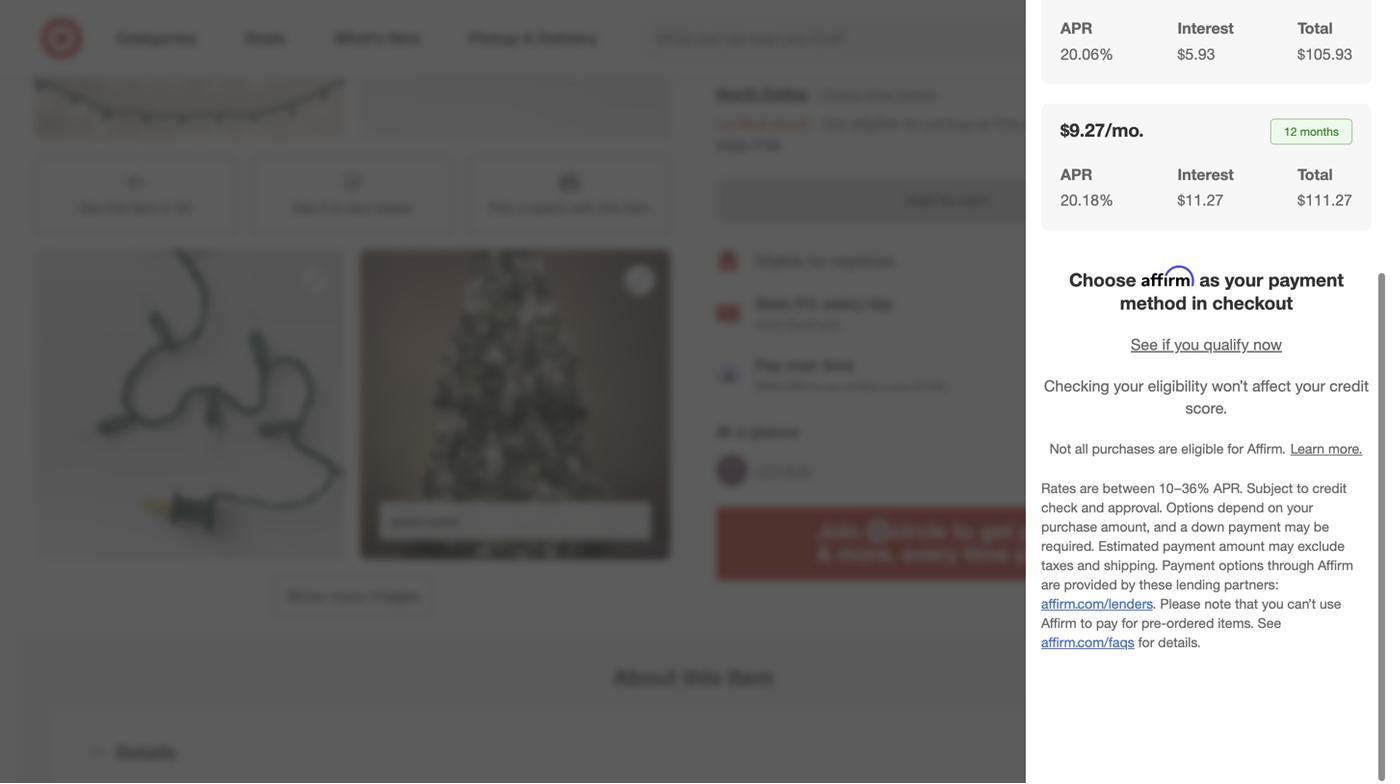 Task type: vqa. For each thing, say whether or not it's contained in the screenshot.
Did you find this review helpful? associated with speed out of 5
no



Task type: describe. For each thing, give the bounding box(es) containing it.
check other stores
[[821, 86, 936, 103]]

1 vertical spatial and
[[1154, 518, 1177, 535]]

amount,
[[1101, 518, 1150, 535]]

rates are between 10–36% apr. subject to credit check and approval. options depend on your purchase amount, and a down payment may be required. estimated payment amount may exclude taxes and shipping. payment options through affirm are provided by these lending partners: affirm.com/lenders
[[1042, 480, 1354, 612]]

eligibility
[[1148, 377, 1208, 395]]

interest $11.27
[[1178, 165, 1234, 210]]

check
[[821, 86, 860, 103]]

this right about
[[683, 664, 722, 691]]

method
[[1120, 292, 1187, 314]]

add to cart
[[907, 191, 989, 210]]

learn more. button
[[1290, 439, 1364, 460]]

$9.27 /mo.
[[1061, 119, 1144, 141]]

see it in your space
[[293, 200, 412, 217]]

2 horizontal spatial are
[[1159, 440, 1178, 457]]

add
[[907, 191, 936, 210]]

/mo.
[[1105, 119, 1144, 141]]

item for about
[[728, 664, 774, 691]]

that
[[1235, 596, 1259, 612]]

see for see it in your space
[[293, 200, 317, 217]]

you inside . please note that you can't use affirm to pay for pre-ordered items. see affirm.com/faqs for details.
[[1262, 596, 1284, 612]]

see for see if you qualify now
[[1131, 335, 1158, 354]]

interest for $11.27
[[1178, 165, 1234, 184]]

2 vertical spatial and
[[1078, 557, 1100, 574]]

purchase
[[1042, 518, 1098, 535]]

now
[[1254, 335, 1282, 354]]

taxes
[[1042, 557, 1074, 574]]

details
[[116, 741, 176, 764]]

it inside shipping get it by tue, dec 26
[[1065, 37, 1071, 52]]

time
[[822, 356, 854, 375]]

eligible
[[755, 251, 805, 270]]

subject
[[1247, 480, 1293, 497]]

checking your eligibility won't affect your credit score.
[[1044, 377, 1369, 417]]

your inside see it in your space button
[[346, 200, 372, 217]]

rates
[[1042, 480, 1076, 497]]

for left affirm.
[[1228, 440, 1244, 457]]

options
[[1167, 499, 1214, 516]]

credit inside checking your eligibility won't affect your credit score.
[[1330, 377, 1369, 395]]

credit inside rates are between 10–36% apr. subject to credit check and approval. options depend on your purchase amount, and a down payment may be required. estimated payment amount may exclude taxes and shipping. payment options through affirm are provided by these lending partners: affirm.com/lenders
[[1313, 480, 1347, 497]]

day
[[867, 294, 893, 313]]

more.
[[1329, 440, 1363, 457]]

stores
[[899, 86, 936, 103]]

qualify
[[1204, 335, 1249, 354]]

show more images button
[[274, 575, 432, 617]]

for right pay
[[1122, 615, 1138, 632]]

through
[[1268, 557, 1314, 574]]

items.
[[1218, 615, 1254, 632]]

pay over time with affirm on orders over $100
[[755, 356, 946, 395]]

interest $5.93
[[1178, 19, 1234, 63]]

advertisement region
[[717, 507, 1353, 581]]

note
[[1205, 596, 1232, 612]]

pickup not available
[[729, 15, 796, 52]]

led bulb button
[[717, 450, 812, 492]]

can't
[[1288, 596, 1316, 612]]

1 vertical spatial may
[[1269, 538, 1294, 555]]

in inside as your payment method in checkout
[[1192, 292, 1208, 314]]

shipping
[[1043, 15, 1107, 34]]

total for total $105.93
[[1298, 19, 1333, 38]]

about this item
[[614, 664, 774, 691]]

$100
[[917, 378, 946, 395]]

check
[[1042, 499, 1078, 516]]

north dallas
[[717, 84, 808, 103]]

this inside button
[[106, 200, 128, 217]]

search button
[[1111, 17, 1157, 64]]

on inside rates are between 10–36% apr. subject to credit check and approval. options depend on your purchase amount, and a down payment may be required. estimated payment amount may exclude taxes and shipping. payment options through affirm are provided by these lending partners: affirm.com/lenders
[[1268, 499, 1283, 516]]

show more images
[[286, 587, 419, 605]]

5%
[[795, 294, 818, 313]]

0 vertical spatial you
[[1175, 335, 1200, 354]]

estimated
[[1099, 538, 1159, 555]]

2 vertical spatial are
[[1042, 576, 1061, 593]]

pickup
[[729, 15, 779, 34]]

by inside shipping get it by tue, dec 26
[[1074, 37, 1087, 52]]

learn
[[1291, 440, 1325, 457]]

not inside limited stock · not eligible for pickup at this store aisle f 59
[[822, 114, 847, 133]]

0 vertical spatial may
[[1285, 518, 1310, 535]]

redcard
[[786, 316, 840, 333]]

these
[[1139, 576, 1173, 593]]

100ct led smooth mini christmas string lights with green wire - wondershop™, 3 of 10 image
[[35, 0, 345, 140]]

for down pre-
[[1139, 634, 1155, 651]]

as
[[1200, 269, 1220, 291]]

at
[[717, 423, 733, 441]]

eligible for not
[[851, 114, 900, 133]]

payment inside as your payment method in checkout
[[1269, 269, 1344, 291]]

0 vertical spatial and
[[1082, 499, 1104, 516]]

checking
[[1044, 377, 1110, 395]]

to inside . please note that you can't use affirm to pay for pre-ordered items. see affirm.com/faqs for details.
[[1081, 615, 1093, 632]]

2 vertical spatial payment
[[1163, 538, 1216, 555]]

limited
[[717, 114, 768, 133]]

affirm inside . please note that you can't use affirm to pay for pre-ordered items. see affirm.com/faqs for details.
[[1042, 615, 1077, 632]]

review
[[425, 514, 461, 528]]

dec
[[1113, 37, 1134, 52]]

2 vertical spatial not
[[1050, 440, 1072, 457]]

2 space from the left
[[530, 200, 567, 217]]

at
[[977, 114, 991, 133]]

glance
[[750, 423, 799, 441]]

see for see this item in 3d
[[79, 200, 102, 217]]

see this item in 3d
[[79, 200, 192, 217]]

your inside rates are between 10–36% apr. subject to credit check and approval. options depend on your purchase amount, and a down payment may be required. estimated payment amount may exclude taxes and shipping. payment options through affirm are provided by these lending partners: affirm.com/lenders
[[1287, 499, 1313, 516]]

by inside rates are between 10–36% apr. subject to credit check and approval. options depend on your purchase amount, and a down payment may be required. estimated payment amount may exclude taxes and shipping. payment options through affirm are provided by these lending partners: affirm.com/lenders
[[1121, 576, 1136, 593]]

purchases
[[1092, 440, 1155, 457]]

affirm.com/lenders link
[[1042, 596, 1153, 612]]

details button
[[66, 722, 1322, 783]]

not all purchases are eligible for affirm. learn more.
[[1050, 440, 1363, 457]]

100ct led smooth mini christmas string lights with green wire - wondershop™, 4 of 10 image
[[360, 0, 671, 140]]

$105.93
[[1298, 45, 1353, 63]]

limited stock · not eligible for pickup at this store aisle f 59
[[717, 114, 1059, 155]]

months
[[1300, 125, 1339, 139]]

100ct led smooth mini christmas string lights with green wire - wondershop™, 5 of 10 image
[[35, 249, 345, 560]]

affirm.com/lenders
[[1042, 596, 1153, 612]]

affirm.com/faqs
[[1042, 634, 1135, 651]]

total $111.27
[[1298, 165, 1353, 210]]

every
[[823, 294, 863, 313]]

see it in your space button
[[252, 155, 453, 234]]

amount
[[1219, 538, 1265, 555]]

total for total $111.27
[[1298, 165, 1333, 184]]

$11.27
[[1178, 191, 1224, 210]]

% for 20.18
[[1099, 191, 1114, 210]]

available
[[751, 37, 796, 52]]



Task type: locate. For each thing, give the bounding box(es) containing it.
apr for apr 20.06 %
[[1061, 19, 1093, 38]]

this
[[995, 114, 1019, 133], [106, 200, 128, 217], [599, 200, 621, 217], [683, 664, 722, 691]]

apr for apr 20.18 %
[[1061, 165, 1093, 184]]

0 vertical spatial on
[[825, 378, 840, 395]]

item right with
[[624, 200, 651, 217]]

your
[[346, 200, 372, 217], [1225, 269, 1264, 291], [1114, 377, 1144, 395], [1296, 377, 1326, 395], [1287, 499, 1313, 516]]

apr up 20.06
[[1061, 19, 1093, 38]]

item up details dropdown button in the bottom of the page
[[728, 664, 774, 691]]

1 vertical spatial payment
[[1229, 518, 1281, 535]]

0 horizontal spatial eligible
[[851, 114, 900, 133]]

0 vertical spatial eligible
[[851, 114, 900, 133]]

with down pay
[[755, 378, 782, 395]]

item left 3d
[[131, 200, 157, 217]]

20.06
[[1061, 45, 1099, 63]]

credit up more.
[[1330, 377, 1369, 395]]

dallas
[[763, 84, 808, 103]]

interest up $5.93
[[1178, 19, 1234, 38]]

affirm.com/faqs link
[[1042, 634, 1135, 651]]

with down save
[[755, 316, 782, 333]]

to inside button
[[940, 191, 955, 210]]

use
[[1320, 596, 1342, 612]]

0 horizontal spatial you
[[1175, 335, 1200, 354]]

3d
[[175, 200, 192, 217]]

other
[[864, 86, 895, 103]]

this inside button
[[599, 200, 621, 217]]

with inside save 5% every day with redcard
[[755, 316, 782, 333]]

item inside button
[[131, 200, 157, 217]]

0 vertical spatial by
[[1074, 37, 1087, 52]]

may up through
[[1269, 538, 1294, 555]]

see inside button
[[293, 200, 317, 217]]

1 horizontal spatial not
[[822, 114, 847, 133]]

north
[[717, 84, 759, 103]]

1 vertical spatial interest
[[1178, 165, 1234, 184]]

item for see
[[131, 200, 157, 217]]

are right the rates
[[1080, 480, 1099, 497]]

1 horizontal spatial by
[[1121, 576, 1136, 593]]

to up affirm.com/faqs
[[1081, 615, 1093, 632]]

2 horizontal spatial a
[[1181, 518, 1188, 535]]

apr inside apr 20.18 %
[[1061, 165, 1093, 184]]

to right "add"
[[940, 191, 955, 210]]

affirm up glance
[[786, 378, 821, 395]]

1 vertical spatial a
[[737, 423, 746, 441]]

interest for $5.93
[[1178, 19, 1234, 38]]

on down the subject
[[1268, 499, 1283, 516]]

1 vertical spatial not
[[822, 114, 847, 133]]

2 vertical spatial to
[[1081, 615, 1093, 632]]

in inside the see this item in 3d button
[[161, 200, 172, 217]]

see inside button
[[79, 200, 102, 217]]

1 horizontal spatial space
[[530, 200, 567, 217]]

item inside button
[[624, 200, 651, 217]]

see
[[79, 200, 102, 217], [293, 200, 317, 217], [1131, 335, 1158, 354], [1258, 615, 1282, 632]]

26
[[1138, 37, 1150, 52]]

2 horizontal spatial to
[[1297, 480, 1309, 497]]

payment up checkout
[[1269, 269, 1344, 291]]

not right ·
[[822, 114, 847, 133]]

1 horizontal spatial to
[[1081, 615, 1093, 632]]

1 interest from the top
[[1178, 19, 1234, 38]]

1 total from the top
[[1298, 19, 1333, 38]]

0 vertical spatial apr
[[1061, 19, 1093, 38]]

not inside pickup not available
[[729, 37, 748, 52]]

shipping get it by tue, dec 26
[[1043, 15, 1150, 52]]

affirm inside pay over time with affirm on orders over $100
[[786, 378, 821, 395]]

2 apr from the top
[[1061, 165, 1093, 184]]

% inside apr 20.06 %
[[1099, 45, 1114, 63]]

0 vertical spatial not
[[729, 37, 748, 52]]

check other stores button
[[820, 84, 937, 105]]

a for space
[[519, 200, 526, 217]]

0 horizontal spatial in
[[161, 200, 172, 217]]

1 vertical spatial it
[[320, 200, 328, 217]]

this inside limited stock · not eligible for pickup at this store aisle f 59
[[995, 114, 1019, 133]]

and up purchase
[[1082, 499, 1104, 516]]

1 vertical spatial on
[[1268, 499, 1283, 516]]

affirm down exclude at the bottom of the page
[[1318, 557, 1354, 574]]

a down "options"
[[1181, 518, 1188, 535]]

it
[[1065, 37, 1071, 52], [320, 200, 328, 217]]

by down the shipping.
[[1121, 576, 1136, 593]]

1 horizontal spatial item
[[624, 200, 651, 217]]

1 vertical spatial %
[[1099, 191, 1114, 210]]

not left all at the bottom right
[[1050, 440, 1072, 457]]

over right pay
[[786, 356, 818, 375]]

may left be at the bottom of page
[[1285, 518, 1310, 535]]

a right plan
[[519, 200, 526, 217]]

are down taxes
[[1042, 576, 1061, 593]]

led
[[755, 462, 781, 479]]

0 vertical spatial a
[[519, 200, 526, 217]]

payment
[[1162, 557, 1215, 574]]

be
[[1314, 518, 1330, 535]]

apr up 20.18 at the right top
[[1061, 165, 1093, 184]]

photo from guest review, 6 of 11 image
[[360, 249, 671, 560]]

eligible down check other stores button
[[851, 114, 900, 133]]

and
[[1082, 499, 1104, 516], [1154, 518, 1177, 535], [1078, 557, 1100, 574]]

$5.93
[[1178, 45, 1215, 63]]

a inside rates are between 10–36% apr. subject to credit check and approval. options depend on your purchase amount, and a down payment may be required. estimated payment amount may exclude taxes and shipping. payment options through affirm are provided by these lending partners: affirm.com/lenders
[[1181, 518, 1188, 535]]

on inside pay over time with affirm on orders over $100
[[825, 378, 840, 395]]

store
[[1024, 114, 1059, 133]]

plan a space with this item button
[[469, 155, 671, 234]]

0 horizontal spatial by
[[1074, 37, 1087, 52]]

please
[[1160, 596, 1201, 612]]

$111.27
[[1298, 191, 1353, 210]]

aisle
[[717, 136, 750, 155]]

checkout
[[1213, 292, 1293, 314]]

plan
[[489, 200, 515, 217]]

2 horizontal spatial item
[[728, 664, 774, 691]]

affirm
[[786, 378, 821, 395], [1318, 557, 1354, 574], [1042, 615, 1077, 632]]

59
[[763, 136, 780, 155]]

1 % from the top
[[1099, 45, 1114, 63]]

1 vertical spatial to
[[1297, 480, 1309, 497]]

payment up payment
[[1163, 538, 1216, 555]]

0 vertical spatial it
[[1065, 37, 1071, 52]]

10–36%
[[1159, 480, 1210, 497]]

score.
[[1186, 399, 1228, 417]]

save 5% every day with redcard
[[755, 294, 893, 333]]

0 horizontal spatial a
[[519, 200, 526, 217]]

image gallery element
[[35, 0, 671, 617]]

1 horizontal spatial it
[[1065, 37, 1071, 52]]

What can we help you find? suggestions appear below search field
[[645, 17, 1124, 60]]

1 vertical spatial credit
[[1313, 480, 1347, 497]]

affirm inside rates are between 10–36% apr. subject to credit check and approval. options depend on your purchase amount, and a down payment may be required. estimated payment amount may exclude taxes and shipping. payment options through affirm are provided by these lending partners: affirm.com/lenders
[[1318, 557, 1354, 574]]

as your payment method in checkout
[[1120, 269, 1344, 314]]

a for glance
[[737, 423, 746, 441]]

over
[[786, 356, 818, 375], [887, 378, 913, 395]]

required.
[[1042, 538, 1095, 555]]

for down the stores
[[904, 114, 923, 133]]

not down 'pickup'
[[729, 37, 748, 52]]

2 horizontal spatial not
[[1050, 440, 1072, 457]]

see inside . please note that you can't use affirm to pay for pre-ordered items. see affirm.com/faqs for details.
[[1258, 615, 1282, 632]]

about
[[614, 664, 677, 691]]

0 vertical spatial over
[[786, 356, 818, 375]]

space
[[376, 200, 412, 217], [530, 200, 567, 217]]

1 vertical spatial over
[[887, 378, 913, 395]]

you right the that
[[1262, 596, 1284, 612]]

2 interest from the top
[[1178, 165, 1234, 184]]

details.
[[1158, 634, 1201, 651]]

0 horizontal spatial item
[[131, 200, 157, 217]]

% inside apr 20.18 %
[[1099, 191, 1114, 210]]

approval.
[[1108, 499, 1163, 516]]

0 vertical spatial interest
[[1178, 19, 1234, 38]]

delivery button
[[874, 0, 1023, 67]]

1 with from the top
[[755, 316, 782, 333]]

you right 'if'
[[1175, 335, 1200, 354]]

see this item in 3d button
[[35, 155, 236, 234]]

2 horizontal spatial affirm
[[1318, 557, 1354, 574]]

1 vertical spatial eligible
[[1182, 440, 1224, 457]]

interest up $11.27
[[1178, 165, 1234, 184]]

total up $105.93
[[1298, 19, 1333, 38]]

and down "options"
[[1154, 518, 1177, 535]]

total up the $111.27
[[1298, 165, 1333, 184]]

1 vertical spatial apr
[[1061, 165, 1093, 184]]

pay
[[755, 356, 782, 375]]

get
[[1043, 37, 1062, 52]]

north dallas button
[[717, 83, 808, 105]]

0 vertical spatial %
[[1099, 45, 1114, 63]]

item
[[131, 200, 157, 217], [624, 200, 651, 217], [728, 664, 774, 691]]

it inside button
[[320, 200, 328, 217]]

0 vertical spatial payment
[[1269, 269, 1344, 291]]

. please note that you can't use affirm to pay for pre-ordered items. see affirm.com/faqs for details.
[[1042, 596, 1342, 651]]

1 vertical spatial by
[[1121, 576, 1136, 593]]

exclude
[[1298, 538, 1345, 555]]

search
[[1111, 31, 1157, 50]]

1 horizontal spatial over
[[887, 378, 913, 395]]

bulb
[[784, 462, 812, 479]]

for right eligible in the right top of the page
[[809, 251, 828, 270]]

1 horizontal spatial in
[[331, 200, 342, 217]]

12
[[1284, 125, 1297, 139]]

.
[[1153, 596, 1157, 612]]

affirm up affirm.com/faqs
[[1042, 615, 1077, 632]]

with inside pay over time with affirm on orders over $100
[[755, 378, 782, 395]]

for
[[904, 114, 923, 133], [809, 251, 828, 270], [1228, 440, 1244, 457], [1122, 615, 1138, 632], [1139, 634, 1155, 651]]

at a glance
[[717, 423, 799, 441]]

on down time
[[825, 378, 840, 395]]

2 with from the top
[[755, 378, 782, 395]]

0 horizontal spatial on
[[825, 378, 840, 395]]

apr inside apr 20.06 %
[[1061, 19, 1093, 38]]

% for 20.06
[[1099, 45, 1114, 63]]

and up "provided"
[[1078, 557, 1100, 574]]

this right at
[[995, 114, 1019, 133]]

1 horizontal spatial a
[[737, 423, 746, 441]]

choose
[[1069, 269, 1142, 291]]

1 vertical spatial total
[[1298, 165, 1333, 184]]

for inside limited stock · not eligible for pickup at this store aisle f 59
[[904, 114, 923, 133]]

partners:
[[1224, 576, 1279, 593]]

f
[[754, 136, 763, 155]]

won't
[[1212, 377, 1248, 395]]

by left tue,
[[1074, 37, 1087, 52]]

you
[[1175, 335, 1200, 354], [1262, 596, 1284, 612]]

total $105.93
[[1298, 19, 1353, 63]]

total inside total $111.27
[[1298, 165, 1333, 184]]

$9.27
[[1061, 119, 1105, 141]]

1 vertical spatial affirm
[[1318, 557, 1354, 574]]

cart
[[959, 191, 989, 210]]

0 horizontal spatial affirm
[[786, 378, 821, 395]]

this right with
[[599, 200, 621, 217]]

1 vertical spatial with
[[755, 378, 782, 395]]

0 horizontal spatial to
[[940, 191, 955, 210]]

0 horizontal spatial it
[[320, 200, 328, 217]]

to right the subject
[[1297, 480, 1309, 497]]

options
[[1219, 557, 1264, 574]]

total inside total $105.93
[[1298, 19, 1333, 38]]

0 vertical spatial are
[[1159, 440, 1178, 457]]

1 horizontal spatial you
[[1262, 596, 1284, 612]]

stock
[[772, 114, 810, 133]]

over left '$100'
[[887, 378, 913, 395]]

1 horizontal spatial affirm
[[1042, 615, 1077, 632]]

0 horizontal spatial space
[[376, 200, 412, 217]]

2 vertical spatial a
[[1181, 518, 1188, 535]]

to inside rates are between 10–36% apr. subject to credit check and approval. options depend on your purchase amount, and a down payment may be required. estimated payment amount may exclude taxes and shipping. payment options through affirm are provided by these lending partners: affirm.com/lenders
[[1297, 480, 1309, 497]]

eligible inside limited stock · not eligible for pickup at this store aisle f 59
[[851, 114, 900, 133]]

are
[[1159, 440, 1178, 457], [1080, 480, 1099, 497], [1042, 576, 1061, 593]]

%
[[1099, 45, 1114, 63], [1099, 191, 1114, 210]]

see if you qualify now
[[1131, 335, 1282, 354]]

1 vertical spatial you
[[1262, 596, 1284, 612]]

1 space from the left
[[376, 200, 412, 217]]

2 horizontal spatial in
[[1192, 292, 1208, 314]]

0 horizontal spatial over
[[786, 356, 818, 375]]

in inside see it in your space button
[[331, 200, 342, 217]]

on
[[825, 378, 840, 395], [1268, 499, 1283, 516]]

pre-
[[1142, 615, 1167, 632]]

0 vertical spatial to
[[940, 191, 955, 210]]

2 total from the top
[[1298, 165, 1333, 184]]

0 horizontal spatial not
[[729, 37, 748, 52]]

are up 10–36%
[[1159, 440, 1178, 457]]

0 horizontal spatial are
[[1042, 576, 1061, 593]]

2 % from the top
[[1099, 191, 1114, 210]]

may
[[1285, 518, 1310, 535], [1269, 538, 1294, 555]]

0 vertical spatial credit
[[1330, 377, 1369, 395]]

pickup
[[927, 114, 973, 133]]

your inside as your payment method in checkout
[[1225, 269, 1264, 291]]

eligible for registries
[[755, 251, 895, 270]]

apr 20.06 %
[[1061, 19, 1114, 63]]

0 vertical spatial affirm
[[786, 378, 821, 395]]

1 horizontal spatial are
[[1080, 480, 1099, 497]]

2 vertical spatial affirm
[[1042, 615, 1077, 632]]

1 horizontal spatial eligible
[[1182, 440, 1224, 457]]

0 vertical spatial with
[[755, 316, 782, 333]]

a right at
[[737, 423, 746, 441]]

payment up the amount
[[1229, 518, 1281, 535]]

eligible down score.
[[1182, 440, 1224, 457]]

1 horizontal spatial on
[[1268, 499, 1283, 516]]

if
[[1162, 335, 1170, 354]]

more
[[329, 587, 365, 605]]

eligible for are
[[1182, 440, 1224, 457]]

credit up be at the bottom of page
[[1313, 480, 1347, 497]]

0 vertical spatial total
[[1298, 19, 1333, 38]]

ordered
[[1167, 615, 1214, 632]]

a inside button
[[519, 200, 526, 217]]

between
[[1103, 480, 1155, 497]]

this left 3d
[[106, 200, 128, 217]]

1 vertical spatial are
[[1080, 480, 1099, 497]]

a
[[519, 200, 526, 217], [737, 423, 746, 441], [1181, 518, 1188, 535]]

tue,
[[1090, 37, 1110, 52]]

1 apr from the top
[[1061, 19, 1093, 38]]

plan a space with this item
[[489, 200, 651, 217]]



